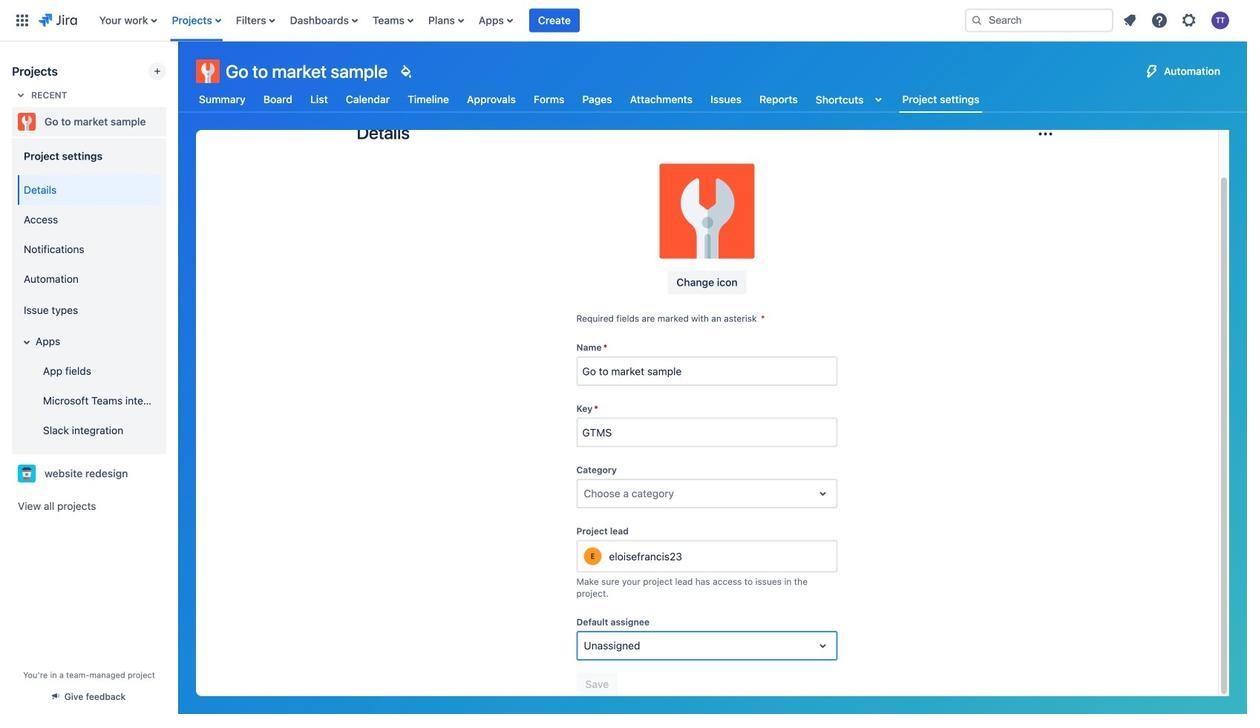 Task type: vqa. For each thing, say whether or not it's contained in the screenshot.
25 to the left
no



Task type: describe. For each thing, give the bounding box(es) containing it.
add to starred image
[[162, 113, 180, 131]]

0 horizontal spatial list
[[92, 0, 954, 41]]

appswitcher icon image
[[13, 12, 31, 29]]

collapse recent projects image
[[12, 86, 30, 104]]

add to starred image
[[162, 465, 180, 483]]

2 open image from the top
[[814, 637, 832, 655]]

2 group from the top
[[15, 171, 160, 450]]

settings image
[[1181, 12, 1199, 29]]

project avatar image
[[660, 164, 755, 259]]

primary element
[[9, 0, 954, 41]]

1 horizontal spatial list
[[1117, 7, 1239, 34]]

create project image
[[152, 65, 163, 77]]

notifications image
[[1122, 12, 1139, 29]]



Task type: locate. For each thing, give the bounding box(es) containing it.
more image
[[1037, 125, 1055, 143]]

Search field
[[966, 9, 1114, 32]]

None field
[[578, 358, 837, 385], [578, 419, 837, 446], [578, 358, 837, 385], [578, 419, 837, 446]]

help image
[[1151, 12, 1169, 29]]

tab list
[[187, 86, 992, 113]]

1 open image from the top
[[814, 485, 832, 503]]

0 vertical spatial open image
[[814, 485, 832, 503]]

set project background image
[[397, 62, 415, 80]]

automation image
[[1144, 62, 1162, 80]]

group
[[15, 137, 160, 455], [15, 171, 160, 450]]

None text field
[[584, 487, 587, 501]]

expand image
[[18, 334, 36, 351]]

None search field
[[966, 9, 1114, 32]]

open image
[[814, 485, 832, 503], [814, 637, 832, 655]]

your profile and settings image
[[1212, 12, 1230, 29]]

banner
[[0, 0, 1248, 42]]

list item
[[530, 0, 580, 41]]

search image
[[972, 14, 983, 26]]

1 vertical spatial open image
[[814, 637, 832, 655]]

1 group from the top
[[15, 137, 160, 455]]

list
[[92, 0, 954, 41], [1117, 7, 1239, 34]]

sidebar navigation image
[[162, 59, 195, 89]]

jira image
[[39, 12, 77, 29], [39, 12, 77, 29]]



